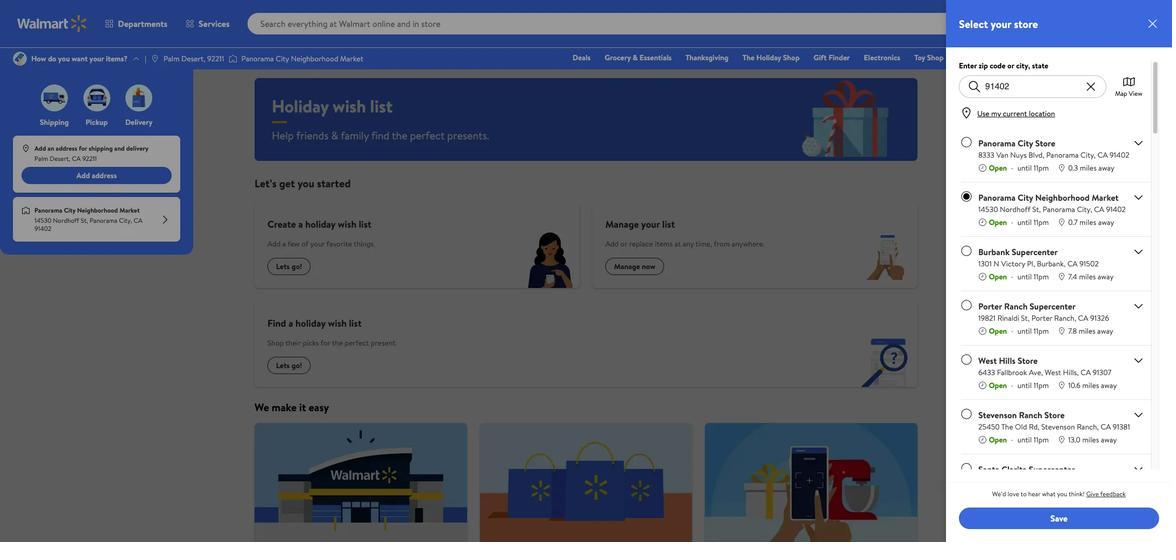 Task type: vqa. For each thing, say whether or not it's contained in the screenshot.
Add's a
yes



Task type: locate. For each thing, give the bounding box(es) containing it.
market up holiday wish list
[[340, 53, 364, 64]]

1 vertical spatial store
[[1018, 355, 1039, 367]]

open · until 11pm for 25450
[[990, 435, 1050, 445]]

palm inside the add an address for shipping and delivery palm desert, ca 92211
[[34, 154, 48, 163]]

 image inside 'shipping' button
[[41, 85, 68, 111]]

1 · from the top
[[1012, 163, 1014, 173]]

2 vertical spatial a
[[289, 317, 293, 330]]

manage for manage your list
[[606, 218, 639, 231]]

open for panorama city neighborhood market
[[990, 217, 1008, 228]]

11pm down 1301 n victory pl, burbank, ca 91502. element
[[1034, 271, 1050, 282]]

0.7 miles away
[[1069, 217, 1115, 228]]

family
[[341, 128, 369, 143]]

the inside the stevenson ranch store 25450 the old rd, stevenson ranch, ca 91381
[[1002, 422, 1014, 433]]

until for n
[[1018, 271, 1033, 282]]

delivery
[[125, 117, 153, 128]]

1 horizontal spatial desert,
[[181, 53, 206, 64]]

0 vertical spatial 91402
[[1111, 150, 1130, 160]]

find a holiday wish list
[[268, 317, 362, 330]]

· up 'victory'
[[1012, 217, 1014, 228]]

we
[[255, 400, 269, 415]]

easy
[[309, 400, 329, 415]]

ranch, inside the stevenson ranch store 25450 the old rd, stevenson ranch, ca 91381
[[1078, 422, 1100, 433]]

open for burbank supercenter
[[990, 271, 1008, 282]]

use my current location button
[[974, 108, 1059, 119]]

1 horizontal spatial the
[[392, 128, 408, 143]]

0 vertical spatial for
[[79, 144, 87, 153]]

we make it easy
[[255, 400, 329, 415]]

you for get
[[298, 176, 315, 191]]

open down rinaldi
[[990, 326, 1008, 337]]

away down 91326
[[1098, 326, 1114, 337]]

1 vertical spatial 91402
[[1107, 204, 1127, 215]]

palm right "|"
[[164, 53, 180, 64]]

a for find
[[289, 317, 293, 330]]

None radio
[[962, 191, 973, 202], [962, 300, 973, 311], [962, 354, 973, 365], [962, 409, 973, 420], [962, 191, 973, 202], [962, 300, 973, 311], [962, 354, 973, 365], [962, 409, 973, 420]]

0 horizontal spatial west
[[979, 355, 998, 367]]

manage for manage now
[[614, 261, 641, 272]]

ranch,
[[1055, 313, 1077, 324], [1078, 422, 1100, 433]]

address inside add address "button"
[[92, 170, 117, 181]]

4 until from the top
[[1018, 326, 1033, 337]]

open for stevenson ranch store
[[990, 435, 1008, 445]]

 image inside pickup button
[[83, 85, 110, 111]]

holiday up picks
[[296, 317, 326, 330]]

3 until from the top
[[1018, 271, 1033, 282]]

porter
[[979, 301, 1003, 312], [1032, 313, 1053, 324]]

0 horizontal spatial you
[[58, 53, 70, 64]]

1 horizontal spatial a
[[289, 317, 293, 330]]

stevenson ranch store 25450 the old rd, stevenson ranch, ca 91381
[[979, 409, 1131, 433]]

2 lets from the top
[[276, 360, 290, 371]]

porter up 19821
[[979, 301, 1003, 312]]

2 horizontal spatial market
[[1093, 192, 1120, 204]]

1 vertical spatial perfect
[[345, 338, 369, 348]]

store inside the stevenson ranch store 25450 the old rd, stevenson ranch, ca 91381
[[1045, 409, 1065, 421]]

miles right 13.0
[[1083, 435, 1100, 445]]

market up the 0.7 miles away
[[1093, 192, 1120, 204]]

& inside the grocery & essentials link
[[633, 52, 638, 63]]

· down 'nuys'
[[1012, 163, 1014, 173]]

1 horizontal spatial shop
[[784, 52, 800, 63]]

for inside the add an address for shipping and delivery palm desert, ca 92211
[[79, 144, 87, 153]]

address right 'an'
[[56, 144, 77, 153]]

supercenter up the what
[[1030, 464, 1076, 476]]

5 · from the top
[[1012, 380, 1014, 391]]

1 vertical spatial for
[[321, 338, 331, 348]]

2 · from the top
[[1012, 217, 1014, 228]]

away down 91502
[[1099, 271, 1115, 282]]

1 horizontal spatial panorama city neighborhood market 14530 nordhoff st, panorama city, ca 91402
[[979, 192, 1127, 215]]

add for add an address for shipping and delivery palm desert, ca 92211
[[34, 144, 46, 153]]

1 lets go! button from the top
[[268, 258, 311, 275]]

lets go! down their
[[276, 360, 302, 371]]

1 open · until 11pm from the top
[[990, 163, 1050, 173]]

holiday wish list
[[272, 94, 393, 118]]

miles right 10.6
[[1083, 380, 1100, 391]]

11pm down the blvd,
[[1034, 163, 1050, 173]]

4 open · until 11pm from the top
[[990, 326, 1050, 337]]

panorama city neighborhood market
[[242, 53, 364, 64]]

4 · from the top
[[1012, 326, 1014, 337]]

wish up shop their picks for the perfect present.
[[328, 317, 347, 330]]

go! down few
[[292, 261, 302, 272]]

your left 'store'
[[991, 16, 1012, 31]]

toy
[[915, 52, 926, 63]]

0 horizontal spatial 92211
[[82, 154, 97, 163]]

 image up "shipping"
[[41, 85, 68, 111]]

4 open from the top
[[990, 326, 1008, 337]]

 image up the "pickup" at the top of the page
[[83, 85, 110, 111]]

91402 for panorama city store
[[1111, 150, 1130, 160]]

lets go! button down their
[[268, 357, 311, 374]]

3 open · until 11pm from the top
[[990, 271, 1050, 282]]

neighborhood
[[291, 53, 339, 64], [1036, 192, 1091, 204], [77, 206, 118, 215]]

2 horizontal spatial shop
[[928, 52, 944, 63]]

store for panorama city store
[[1036, 137, 1056, 149]]

you right do
[[58, 53, 70, 64]]

replace
[[630, 239, 654, 249]]

0 vertical spatial lets go! button
[[268, 258, 311, 275]]

1 lets from the top
[[276, 261, 290, 272]]

perfect
[[410, 128, 445, 143], [345, 338, 369, 348]]

ranch, up "13.0 miles away"
[[1078, 422, 1100, 433]]

until for 25450
[[1018, 435, 1033, 445]]

ranch up rd,
[[1020, 409, 1043, 421]]

lets down their
[[276, 360, 290, 371]]

open down 25450
[[990, 435, 1008, 445]]

 image for shipping
[[41, 85, 68, 111]]

1 vertical spatial go!
[[292, 360, 302, 371]]

0 vertical spatial a
[[299, 218, 303, 231]]

0 vertical spatial ranch,
[[1055, 313, 1077, 324]]

map view
[[1116, 89, 1143, 98]]

store inside the west hills store 6433 fallbrook ave, west hills, ca 91307
[[1018, 355, 1039, 367]]

market down add address "button"
[[120, 206, 140, 215]]

manage inside manage now button
[[614, 261, 641, 272]]

25450
[[979, 422, 1001, 433]]

city, inside panorama city store 8333 van nuys blvd, panorama city, ca 91402
[[1081, 150, 1097, 160]]

11pm down the 14530 nordhoff st, panorama city, ca 91402. 'element'
[[1034, 217, 1050, 228]]

porter right rinaldi
[[1032, 313, 1053, 324]]

hills
[[1000, 355, 1016, 367]]

None radio
[[962, 137, 973, 148], [962, 246, 973, 256], [962, 137, 973, 148], [962, 246, 973, 256]]

6 open · until 11pm from the top
[[990, 435, 1050, 445]]

2 vertical spatial neighborhood
[[77, 206, 118, 215]]

open · until 11pm down 'victory'
[[990, 271, 1050, 282]]

perfect left present.
[[345, 338, 369, 348]]

zip
[[979, 60, 989, 71]]

nordhoff inside select store 'option group'
[[1001, 204, 1031, 215]]

Santa Clarita Supercenter radio
[[962, 463, 973, 474]]

11pm for stevenson ranch store
[[1034, 435, 1050, 445]]

address down the add an address for shipping and delivery palm desert, ca 92211
[[92, 170, 117, 181]]

open down "n"
[[990, 271, 1008, 282]]

holiday left gift
[[757, 52, 782, 63]]

add left few
[[268, 239, 281, 249]]

ca inside panorama city store 8333 van nuys blvd, panorama city, ca 91402
[[1098, 150, 1109, 160]]

0 vertical spatial go!
[[292, 261, 302, 272]]

neighborhood up holiday wish list
[[291, 53, 339, 64]]

city, down add address "button"
[[119, 216, 132, 225]]

lets go! button down few
[[268, 258, 311, 275]]

shop
[[784, 52, 800, 63], [928, 52, 944, 63], [268, 338, 284, 348]]

1 horizontal spatial nordhoff
[[1001, 204, 1031, 215]]

shop left gift
[[784, 52, 800, 63]]

0 vertical spatial ranch
[[1005, 301, 1028, 312]]

1 vertical spatial porter
[[1032, 313, 1053, 324]]

you
[[58, 53, 70, 64], [298, 176, 315, 191], [1058, 490, 1068, 499]]

neighborhood inside select store 'option group'
[[1036, 192, 1091, 204]]

miles
[[1081, 163, 1097, 173], [1080, 217, 1097, 228], [1080, 271, 1097, 282], [1080, 326, 1096, 337], [1083, 380, 1100, 391], [1083, 435, 1100, 445]]

holiday for find
[[296, 317, 326, 330]]

or inside dialog
[[1008, 60, 1015, 71]]

do
[[48, 53, 56, 64]]

st, up burbank supercenter 1301 n victory pl, burbank, ca 91502
[[1033, 204, 1042, 215]]

holiday
[[306, 218, 336, 231], [296, 317, 326, 330]]

0 horizontal spatial the
[[332, 338, 343, 348]]

stevenson up 25450
[[979, 409, 1018, 421]]

91402 for panorama city neighborhood market
[[1107, 204, 1127, 215]]

wish for create a holiday wish list
[[338, 218, 357, 231]]

1 vertical spatial city,
[[1078, 204, 1093, 215]]

lets for create
[[276, 261, 290, 272]]

1 horizontal spatial &
[[633, 52, 638, 63]]

the
[[392, 128, 408, 143], [332, 338, 343, 348]]

manage left 'now'
[[614, 261, 641, 272]]

deals link
[[568, 52, 596, 64]]

store up the 25450 the old rd, stevenson ranch, ca 91381. element
[[1045, 409, 1065, 421]]

19821 rinaldi st, porter ranch, ca 91326. element
[[979, 313, 1114, 324]]

1 horizontal spatial you
[[298, 176, 315, 191]]

toy shop link
[[910, 52, 949, 64]]

0 vertical spatial or
[[1008, 60, 1015, 71]]

your right want
[[90, 53, 104, 64]]

supercenter
[[1012, 246, 1059, 258], [1030, 301, 1077, 312], [1030, 464, 1076, 476]]

2 vertical spatial you
[[1058, 490, 1068, 499]]

ranch inside the stevenson ranch store 25450 the old rd, stevenson ranch, ca 91381
[[1020, 409, 1043, 421]]

0 vertical spatial store
[[1036, 137, 1056, 149]]

market inside select store 'option group'
[[1093, 192, 1120, 204]]

open down 6433
[[990, 380, 1008, 391]]

11pm down 19821 rinaldi st, porter ranch, ca 91326. element
[[1034, 326, 1050, 337]]

1 vertical spatial a
[[283, 239, 286, 249]]

0 horizontal spatial market
[[120, 206, 140, 215]]

list
[[248, 423, 925, 542]]

add inside add address "button"
[[77, 170, 90, 181]]

away down 91381
[[1102, 435, 1118, 445]]

· for 19821
[[1012, 326, 1014, 337]]

open down van
[[990, 163, 1008, 173]]

1 vertical spatial neighborhood
[[1036, 192, 1091, 204]]

old
[[1016, 422, 1028, 433]]

for right picks
[[321, 338, 331, 348]]

 image
[[13, 52, 27, 66], [41, 85, 68, 111], [83, 85, 110, 111], [125, 85, 152, 111]]

2 open · until 11pm from the top
[[990, 217, 1050, 228]]

11pm down rd,
[[1034, 435, 1050, 445]]

or
[[1008, 60, 1015, 71], [621, 239, 628, 249]]

0 vertical spatial address
[[56, 144, 77, 153]]

create a holiday wish list. add a few of your favorite things. let's go! image
[[521, 229, 580, 288]]

11pm down ave, at the bottom of the page
[[1034, 380, 1050, 391]]

 image up delivery
[[125, 85, 152, 111]]

0 horizontal spatial for
[[79, 144, 87, 153]]

list up items
[[663, 218, 675, 231]]

away right 0.7
[[1099, 217, 1115, 228]]

panorama city neighborhood market 14530 nordhoff st, panorama city, ca 91402 inside select store 'option group'
[[979, 192, 1127, 215]]

& right 'grocery'
[[633, 52, 638, 63]]

store for stevenson ranch store
[[1045, 409, 1065, 421]]

 image left the how
[[13, 52, 27, 66]]

desert, right "|"
[[181, 53, 206, 64]]

0 vertical spatial &
[[633, 52, 638, 63]]

santa clarita supercenter
[[979, 464, 1076, 476]]

west up 6433
[[979, 355, 998, 367]]

0 vertical spatial st,
[[1033, 204, 1042, 215]]

you right the what
[[1058, 490, 1068, 499]]

store
[[1036, 137, 1056, 149], [1018, 355, 1039, 367], [1045, 409, 1065, 421]]

0 horizontal spatial shop
[[268, 338, 284, 348]]

0 horizontal spatial st,
[[81, 216, 88, 225]]

open · until 11pm down rinaldi
[[990, 326, 1050, 337]]

6 11pm from the top
[[1034, 435, 1050, 445]]

 image
[[229, 53, 237, 64], [151, 54, 159, 63], [22, 144, 30, 153], [22, 206, 30, 215]]

wish up family at the top of the page
[[333, 94, 366, 118]]

city, up 0.3 miles away
[[1081, 150, 1097, 160]]

get
[[279, 176, 295, 191]]

|
[[145, 53, 146, 64]]

registry link
[[1026, 52, 1064, 64]]

open up burbank
[[990, 217, 1008, 228]]

select
[[960, 16, 989, 31]]

ca inside the west hills store 6433 fallbrook ave, west hills, ca 91307
[[1081, 367, 1092, 378]]

0 horizontal spatial palm
[[34, 154, 48, 163]]

save button
[[960, 508, 1160, 529]]

1 horizontal spatial holiday
[[757, 52, 782, 63]]

· up clarita
[[1012, 435, 1014, 445]]

city,
[[1081, 150, 1097, 160], [1078, 204, 1093, 215], [119, 216, 132, 225]]

home link
[[954, 52, 983, 64]]

wish up favorite
[[338, 218, 357, 231]]

10.6 miles away
[[1069, 380, 1118, 391]]

manage up "replace" on the right top of page
[[606, 218, 639, 231]]

91402 inside panorama city store 8333 van nuys blvd, panorama city, ca 91402
[[1111, 150, 1130, 160]]

friends
[[296, 128, 329, 143]]

2 11pm from the top
[[1034, 217, 1050, 228]]

1 horizontal spatial market
[[340, 53, 364, 64]]

or left city,
[[1008, 60, 1015, 71]]

1 horizontal spatial 14530
[[979, 204, 999, 215]]

2 lets go! from the top
[[276, 360, 302, 371]]

thanksgiving link
[[681, 52, 734, 64]]

5 open · until 11pm from the top
[[990, 380, 1050, 391]]

desert, down 'an'
[[50, 154, 70, 163]]

city, up the 0.7 miles away
[[1078, 204, 1093, 215]]

3 · from the top
[[1012, 271, 1014, 282]]

0 vertical spatial the
[[743, 52, 755, 63]]

shop inside toy shop link
[[928, 52, 944, 63]]

ranch for porter
[[1005, 301, 1028, 312]]

santa
[[979, 464, 1000, 476]]

2 vertical spatial 91402
[[34, 224, 51, 233]]

1 lets go! from the top
[[276, 261, 302, 272]]

0 vertical spatial lets
[[276, 261, 290, 272]]

0 horizontal spatial holiday
[[272, 94, 329, 118]]

holiday up friends
[[272, 94, 329, 118]]

ranch, up 7.8
[[1055, 313, 1077, 324]]

away for panorama city neighborhood market
[[1099, 217, 1115, 228]]

you right get
[[298, 176, 315, 191]]

miles right 0.7
[[1080, 217, 1097, 228]]

1 horizontal spatial for
[[321, 338, 331, 348]]

·
[[1012, 163, 1014, 173], [1012, 217, 1014, 228], [1012, 271, 1014, 282], [1012, 326, 1014, 337], [1012, 380, 1014, 391], [1012, 435, 1014, 445]]

5 until from the top
[[1018, 380, 1033, 391]]

1 open from the top
[[990, 163, 1008, 173]]

0 vertical spatial 14530
[[979, 204, 999, 215]]

add inside the add an address for shipping and delivery palm desert, ca 92211
[[34, 144, 46, 153]]

miles for west hills store
[[1083, 380, 1100, 391]]

nordhoff
[[1001, 204, 1031, 215], [53, 216, 79, 225]]

your right of
[[310, 239, 325, 249]]

0 vertical spatial wish
[[333, 94, 366, 118]]

the right thanksgiving
[[743, 52, 755, 63]]

items?
[[106, 53, 128, 64]]

any
[[683, 239, 694, 249]]

2 open from the top
[[990, 217, 1008, 228]]

6433 fallbrook ave, west hills, ca 91307. element
[[979, 367, 1118, 378]]

2 vertical spatial city,
[[119, 216, 132, 225]]

1 vertical spatial address
[[92, 170, 117, 181]]

lets go! button for create
[[268, 258, 311, 275]]

nuys
[[1011, 150, 1027, 160]]

0 horizontal spatial a
[[283, 239, 286, 249]]

away down 91307
[[1102, 380, 1118, 391]]

1 vertical spatial st,
[[81, 216, 88, 225]]

the right picks
[[332, 338, 343, 348]]

3 open from the top
[[990, 271, 1008, 282]]

2 go! from the top
[[292, 360, 302, 371]]

1 horizontal spatial neighborhood
[[291, 53, 339, 64]]

· down 'victory'
[[1012, 271, 1014, 282]]

miles for porter ranch supercenter
[[1080, 326, 1096, 337]]

shipping button
[[39, 82, 70, 128]]

anywhere.
[[732, 239, 765, 249]]

fallbrook
[[998, 367, 1028, 378]]

burbank supercenter store details image
[[1133, 246, 1146, 259]]

ranch inside porter ranch supercenter 19821 rinaldi st, porter ranch, ca 91326
[[1005, 301, 1028, 312]]

2 vertical spatial st,
[[1022, 313, 1030, 324]]

want
[[72, 53, 88, 64]]

store up the 8333 van nuys blvd, panorama city, ca 91402. element
[[1036, 137, 1056, 149]]

electronics link
[[860, 52, 906, 64]]

until for market
[[1018, 217, 1033, 228]]

2 vertical spatial wish
[[328, 317, 347, 330]]

lets
[[276, 261, 290, 272], [276, 360, 290, 371]]

away for west hills store
[[1102, 380, 1118, 391]]

1 horizontal spatial the
[[1002, 422, 1014, 433]]

a for create
[[299, 218, 303, 231]]

a right find
[[289, 317, 293, 330]]

supercenter inside porter ranch supercenter 19821 rinaldi st, porter ranch, ca 91326
[[1030, 301, 1077, 312]]

2 vertical spatial supercenter
[[1030, 464, 1076, 476]]

miles right 7.8
[[1080, 326, 1096, 337]]

0 vertical spatial city,
[[1081, 150, 1097, 160]]

 image inside the delivery "button"
[[125, 85, 152, 111]]

you inside dialog
[[1058, 490, 1068, 499]]

supercenter for clarita
[[1030, 464, 1076, 476]]

ranch, inside porter ranch supercenter 19821 rinaldi st, porter ranch, ca 91326
[[1055, 313, 1077, 324]]

desert,
[[181, 53, 206, 64], [50, 154, 70, 163]]

add for add address
[[77, 170, 90, 181]]

open · until 11pm for n
[[990, 271, 1050, 282]]

1 go! from the top
[[292, 261, 302, 272]]

1 vertical spatial 14530
[[34, 216, 51, 225]]

2 until from the top
[[1018, 217, 1033, 228]]

fashion
[[992, 52, 1017, 63]]

0 vertical spatial supercenter
[[1012, 246, 1059, 258]]

Enter zip code or city, state text field
[[982, 76, 1085, 97]]

stevenson up 13.0
[[1042, 422, 1076, 433]]

the right find
[[392, 128, 408, 143]]

neighborhood down add address "button"
[[77, 206, 118, 215]]

0 vertical spatial 92211
[[207, 53, 224, 64]]

wish for find a holiday wish list
[[328, 317, 347, 330]]

0 vertical spatial porter
[[979, 301, 1003, 312]]

1 vertical spatial holiday
[[296, 317, 326, 330]]

1 11pm from the top
[[1034, 163, 1050, 173]]

1 vertical spatial palm
[[34, 154, 48, 163]]

open · until 11pm down 'nuys'
[[990, 163, 1050, 173]]

address
[[56, 144, 77, 153], [92, 170, 117, 181]]

for left shipping
[[79, 144, 87, 153]]

2 horizontal spatial neighborhood
[[1036, 192, 1091, 204]]

25450 the old rd, stevenson ranch, ca 91381. element
[[979, 422, 1131, 433]]

open · until 11pm down fallbrook
[[990, 380, 1050, 391]]

0 horizontal spatial or
[[621, 239, 628, 249]]

1 horizontal spatial perfect
[[410, 128, 445, 143]]

your
[[991, 16, 1012, 31], [90, 53, 104, 64], [642, 218, 660, 231], [310, 239, 325, 249]]

west
[[979, 355, 998, 367], [1046, 367, 1062, 378]]

close panel image
[[1147, 17, 1160, 30]]

open · until 11pm down "old"
[[990, 435, 1050, 445]]

list item
[[248, 423, 474, 542], [474, 423, 699, 542], [699, 423, 925, 542]]

supercenter up 19821 rinaldi st, porter ranch, ca 91326. element
[[1030, 301, 1077, 312]]

2 horizontal spatial a
[[299, 218, 303, 231]]

11pm for panorama city store
[[1034, 163, 1050, 173]]

clear zip code or city, state field image
[[1085, 80, 1098, 93]]

supercenter inside burbank supercenter 1301 n victory pl, burbank, ca 91502
[[1012, 246, 1059, 258]]

1 vertical spatial lets go!
[[276, 360, 302, 371]]

store for west hills store
[[1018, 355, 1039, 367]]

1 vertical spatial lets
[[276, 360, 290, 371]]

city inside panorama city store 8333 van nuys blvd, panorama city, ca 91402
[[1018, 137, 1034, 149]]

let's get you started
[[255, 176, 351, 191]]

panorama city store store details image
[[1133, 137, 1146, 150]]

supercenter for ranch
[[1030, 301, 1077, 312]]

0 vertical spatial you
[[58, 53, 70, 64]]

1 vertical spatial manage
[[614, 261, 641, 272]]

1 until from the top
[[1018, 163, 1033, 173]]

add for add or replace items at any time, from anywhere.
[[606, 239, 619, 249]]

14530
[[979, 204, 999, 215], [34, 216, 51, 225]]

shop right toy
[[928, 52, 944, 63]]

lets go! down few
[[276, 261, 302, 272]]

market
[[340, 53, 364, 64], [1093, 192, 1120, 204], [120, 206, 140, 215]]

how do you want your items?
[[31, 53, 128, 64]]

6 open from the top
[[990, 435, 1008, 445]]

make
[[272, 400, 297, 415]]

add an address for shipping and delivery palm desert, ca 92211
[[34, 144, 149, 163]]

· for 6433
[[1012, 380, 1014, 391]]

7.4 miles away
[[1069, 271, 1115, 282]]

add left "replace" on the right top of page
[[606, 239, 619, 249]]

5 open from the top
[[990, 380, 1008, 391]]

stevenson ranch store store details image
[[1133, 409, 1146, 422]]

stevenson
[[979, 409, 1018, 421], [1042, 422, 1076, 433]]

panorama city neighborhood market 14530 nordhoff st, panorama city, ca 91402 down add address "button"
[[34, 206, 143, 233]]

1 horizontal spatial porter
[[1032, 313, 1053, 324]]

miles for panorama city neighborhood market
[[1080, 217, 1097, 228]]

registry
[[1031, 52, 1059, 63]]

your inside dialog
[[991, 16, 1012, 31]]

add address
[[77, 170, 117, 181]]

6 until from the top
[[1018, 435, 1033, 445]]

5 11pm from the top
[[1034, 380, 1050, 391]]

1 vertical spatial desert,
[[50, 154, 70, 163]]

holiday
[[757, 52, 782, 63], [272, 94, 329, 118]]

2 lets go! button from the top
[[268, 357, 311, 374]]

grocery & essentials link
[[600, 52, 677, 64]]

6 · from the top
[[1012, 435, 1014, 445]]

0 horizontal spatial nordhoff
[[53, 216, 79, 225]]

4 11pm from the top
[[1034, 326, 1050, 337]]

store inside panorama city store 8333 van nuys blvd, panorama city, ca 91402
[[1036, 137, 1056, 149]]

0 vertical spatial palm
[[164, 53, 180, 64]]

until down ave, at the bottom of the page
[[1018, 380, 1033, 391]]

0 vertical spatial nordhoff
[[1001, 204, 1031, 215]]

st, down add address "button"
[[81, 216, 88, 225]]

91326
[[1091, 313, 1110, 324]]

1 vertical spatial west
[[1046, 367, 1062, 378]]

the left "old"
[[1002, 422, 1014, 433]]

pickup
[[86, 117, 108, 128]]

open for porter ranch supercenter
[[990, 326, 1008, 337]]

select your store dialog
[[947, 0, 1173, 542]]

0 horizontal spatial stevenson
[[979, 409, 1018, 421]]

3 11pm from the top
[[1034, 271, 1050, 282]]

and
[[114, 144, 125, 153]]

walmart+ link
[[1118, 52, 1160, 64]]

add down the add an address for shipping and delivery palm desert, ca 92211
[[77, 170, 90, 181]]

0 vertical spatial holiday
[[757, 52, 782, 63]]

ca inside porter ranch supercenter 19821 rinaldi st, porter ranch, ca 91326
[[1079, 313, 1089, 324]]

until for 6433
[[1018, 380, 1033, 391]]

0 horizontal spatial address
[[56, 144, 77, 153]]



Task type: describe. For each thing, give the bounding box(es) containing it.
miles for panorama city store
[[1081, 163, 1097, 173]]

91381
[[1114, 422, 1131, 433]]

picks
[[303, 338, 319, 348]]

add a few of your favorite things.
[[268, 239, 375, 249]]

city, for panorama city neighborhood market
[[1078, 204, 1093, 215]]

14530 inside select store 'option group'
[[979, 204, 999, 215]]

 image for delivery
[[125, 85, 152, 111]]

6433
[[979, 367, 996, 378]]

gift
[[814, 52, 827, 63]]

8333
[[979, 150, 995, 160]]

until for 8333
[[1018, 163, 1033, 173]]

lets go! for create
[[276, 261, 302, 272]]

help friends & family find the perfect presents.
[[272, 128, 489, 143]]

open · until 11pm for 8333
[[990, 163, 1050, 173]]

open · until 11pm for market
[[990, 217, 1050, 228]]

n
[[994, 259, 1000, 269]]

west hills store store details image
[[1133, 354, 1146, 367]]

your up "replace" on the right top of page
[[642, 218, 660, 231]]

1 horizontal spatial 92211
[[207, 53, 224, 64]]

1 vertical spatial or
[[621, 239, 628, 249]]

manage now
[[614, 261, 656, 272]]

1 vertical spatial &
[[331, 128, 339, 143]]

panorama city neighborhood market store details image
[[1133, 191, 1146, 204]]

2
[[1150, 12, 1153, 21]]

manage your list. add or replace items at any time, from anywhere. manage now. image
[[859, 229, 918, 288]]

· for 8333
[[1012, 163, 1014, 173]]

0 vertical spatial the
[[392, 128, 408, 143]]

 image for pickup
[[83, 85, 110, 111]]

deals
[[573, 52, 591, 63]]

0 vertical spatial stevenson
[[979, 409, 1018, 421]]

0.3 miles away
[[1069, 163, 1115, 173]]

list up help friends & family find the perfect presents.
[[370, 94, 393, 118]]

think!
[[1070, 490, 1085, 499]]

away for burbank supercenter
[[1099, 271, 1115, 282]]

present.
[[371, 338, 397, 348]]

0.3
[[1069, 163, 1079, 173]]

0 horizontal spatial neighborhood
[[77, 206, 118, 215]]

lets go! button for find
[[268, 357, 311, 374]]

city, for panorama city store
[[1081, 150, 1097, 160]]

0 vertical spatial west
[[979, 355, 998, 367]]

how
[[31, 53, 46, 64]]

add for add a few of your favorite things.
[[268, 239, 281, 249]]

19821
[[979, 313, 996, 324]]

give feedback button
[[1087, 490, 1127, 499]]

1 vertical spatial the
[[332, 338, 343, 348]]

1301
[[979, 259, 993, 269]]

ca inside burbank supercenter 1301 n victory pl, burbank, ca 91502
[[1068, 259, 1079, 269]]

14530 nordhoff st, panorama city, ca 91402. element
[[979, 204, 1127, 215]]

· for market
[[1012, 217, 1014, 228]]

current
[[1004, 108, 1028, 119]]

state
[[1033, 60, 1049, 71]]

8333 van nuys blvd, panorama city, ca 91402. element
[[979, 150, 1130, 160]]

rinaldi
[[998, 313, 1020, 324]]

create
[[268, 218, 296, 231]]

desert, inside the add an address for shipping and delivery palm desert, ca 92211
[[50, 154, 70, 163]]

1301 n victory pl, burbank, ca 91502. element
[[979, 259, 1115, 269]]

· for 25450
[[1012, 435, 1014, 445]]

delivery button
[[123, 82, 155, 128]]

open · until 11pm for 6433
[[990, 380, 1050, 391]]

now
[[642, 261, 656, 272]]

pickup button
[[81, 82, 112, 128]]

0 vertical spatial desert,
[[181, 53, 206, 64]]

2 vertical spatial market
[[120, 206, 140, 215]]

hills,
[[1064, 367, 1080, 378]]

of
[[302, 239, 309, 249]]

· for n
[[1012, 271, 1014, 282]]

map
[[1116, 89, 1128, 98]]

11pm for porter ranch supercenter
[[1034, 326, 1050, 337]]

for for the
[[321, 338, 331, 348]]

open · until 11pm for 19821
[[990, 326, 1050, 337]]

2 $647.98
[[1139, 12, 1156, 34]]

10.6
[[1069, 380, 1081, 391]]

love
[[1008, 490, 1020, 499]]

find
[[372, 128, 390, 143]]

store
[[1015, 16, 1039, 31]]

Walmart Site-Wide search field
[[248, 13, 991, 34]]

their
[[286, 338, 301, 348]]

go! for find
[[292, 360, 302, 371]]

delivery
[[126, 144, 149, 153]]

0 horizontal spatial porter
[[979, 301, 1003, 312]]

items
[[655, 239, 673, 249]]

santa clarita supercenter store details image
[[1133, 463, 1146, 476]]

shipping
[[40, 117, 69, 128]]

2 list item from the left
[[474, 423, 699, 542]]

porter ranch supercenter 19821 rinaldi st, porter ranch, ca 91326
[[979, 301, 1110, 324]]

panorama city store 8333 van nuys blvd, panorama city, ca 91402
[[979, 137, 1130, 160]]

for for shipping
[[79, 144, 87, 153]]

92211 inside the add an address for shipping and delivery palm desert, ca 92211
[[82, 154, 97, 163]]

hear
[[1029, 490, 1041, 499]]

ca inside the add an address for shipping and delivery palm desert, ca 92211
[[72, 154, 81, 163]]

select your store
[[960, 16, 1039, 31]]

save
[[1051, 513, 1069, 524]]

create a holiday wish list
[[268, 218, 372, 231]]

1 vertical spatial holiday
[[272, 94, 329, 118]]

you for do
[[58, 53, 70, 64]]

open for panorama city store
[[990, 163, 1008, 173]]

ca inside the stevenson ranch store 25450 the old rd, stevenson ranch, ca 91381
[[1101, 422, 1112, 433]]

2 horizontal spatial st,
[[1033, 204, 1042, 215]]

essentials
[[640, 52, 672, 63]]

91502
[[1080, 259, 1100, 269]]

st, inside porter ranch supercenter 19821 rinaldi st, porter ranch, ca 91326
[[1022, 313, 1030, 324]]

grocery
[[605, 52, 631, 63]]

at
[[675, 239, 681, 249]]

from
[[714, 239, 730, 249]]

the holiday shop link
[[738, 52, 805, 64]]

started
[[317, 176, 351, 191]]

list up things.
[[359, 218, 372, 231]]

pl,
[[1028, 259, 1036, 269]]

1 vertical spatial stevenson
[[1042, 422, 1076, 433]]

burbank,
[[1038, 259, 1066, 269]]

we'd
[[993, 490, 1007, 499]]

what
[[1043, 490, 1056, 499]]

ranch for stevenson
[[1020, 409, 1043, 421]]

0 horizontal spatial panorama city neighborhood market 14530 nordhoff st, panorama city, ca 91402
[[34, 206, 143, 233]]

open for west hills store
[[990, 380, 1008, 391]]

van
[[997, 150, 1009, 160]]

lets for find
[[276, 360, 290, 371]]

victory
[[1002, 259, 1026, 269]]

0 horizontal spatial perfect
[[345, 338, 369, 348]]

walmart+
[[1123, 52, 1155, 63]]

view
[[1130, 89, 1143, 98]]

to
[[1021, 490, 1028, 499]]

toy shop
[[915, 52, 944, 63]]

add address button
[[22, 167, 172, 184]]

11pm for west hills store
[[1034, 380, 1050, 391]]

porter ranch supercenter store details image
[[1133, 300, 1146, 313]]

add or replace items at any time, from anywhere.
[[606, 239, 765, 249]]

go! for create
[[292, 261, 302, 272]]

13.0
[[1069, 435, 1081, 445]]

Search search field
[[248, 13, 991, 34]]

location
[[1030, 108, 1056, 119]]

lets go! for find
[[276, 360, 302, 371]]

find
[[268, 317, 286, 330]]

my
[[992, 108, 1002, 119]]

1 vertical spatial nordhoff
[[53, 216, 79, 225]]

miles for burbank supercenter
[[1080, 271, 1097, 282]]

give
[[1087, 490, 1100, 499]]

burbank
[[979, 246, 1010, 258]]

feedback
[[1101, 490, 1127, 499]]

walmart image
[[17, 15, 87, 32]]

11pm for panorama city neighborhood market
[[1034, 217, 1050, 228]]

help
[[272, 128, 294, 143]]

3 list item from the left
[[699, 423, 925, 542]]

it
[[299, 400, 306, 415]]

1 horizontal spatial west
[[1046, 367, 1062, 378]]

until for 19821
[[1018, 326, 1033, 337]]

11pm for burbank supercenter
[[1034, 271, 1050, 282]]

clarita
[[1002, 464, 1028, 476]]

7.8 miles away
[[1069, 326, 1114, 337]]

0 vertical spatial perfect
[[410, 128, 445, 143]]

holiday for create
[[306, 218, 336, 231]]

1 list item from the left
[[248, 423, 474, 542]]

favorite
[[327, 239, 352, 249]]

enter zip code or city, state
[[960, 60, 1049, 71]]

list up shop their picks for the perfect present.
[[349, 317, 362, 330]]

away for stevenson ranch store
[[1102, 435, 1118, 445]]

a for add
[[283, 239, 286, 249]]

miles for stevenson ranch store
[[1083, 435, 1100, 445]]

gift finder link
[[809, 52, 855, 64]]

select store option group
[[960, 128, 1152, 542]]

0 vertical spatial neighborhood
[[291, 53, 339, 64]]

shop inside the holiday shop link
[[784, 52, 800, 63]]

away for panorama city store
[[1099, 163, 1115, 173]]

0 horizontal spatial the
[[743, 52, 755, 63]]

away for porter ranch supercenter
[[1098, 326, 1114, 337]]

address inside the add an address for shipping and delivery palm desert, ca 92211
[[56, 144, 77, 153]]

find a holiday wish list. shop their picks for the perfect present. let's go! image
[[859, 328, 918, 387]]

grocery & essentials
[[605, 52, 672, 63]]

 image for how do you want your items?
[[13, 52, 27, 66]]

0 vertical spatial market
[[340, 53, 364, 64]]

use my current location
[[978, 108, 1056, 119]]

city,
[[1017, 60, 1031, 71]]



